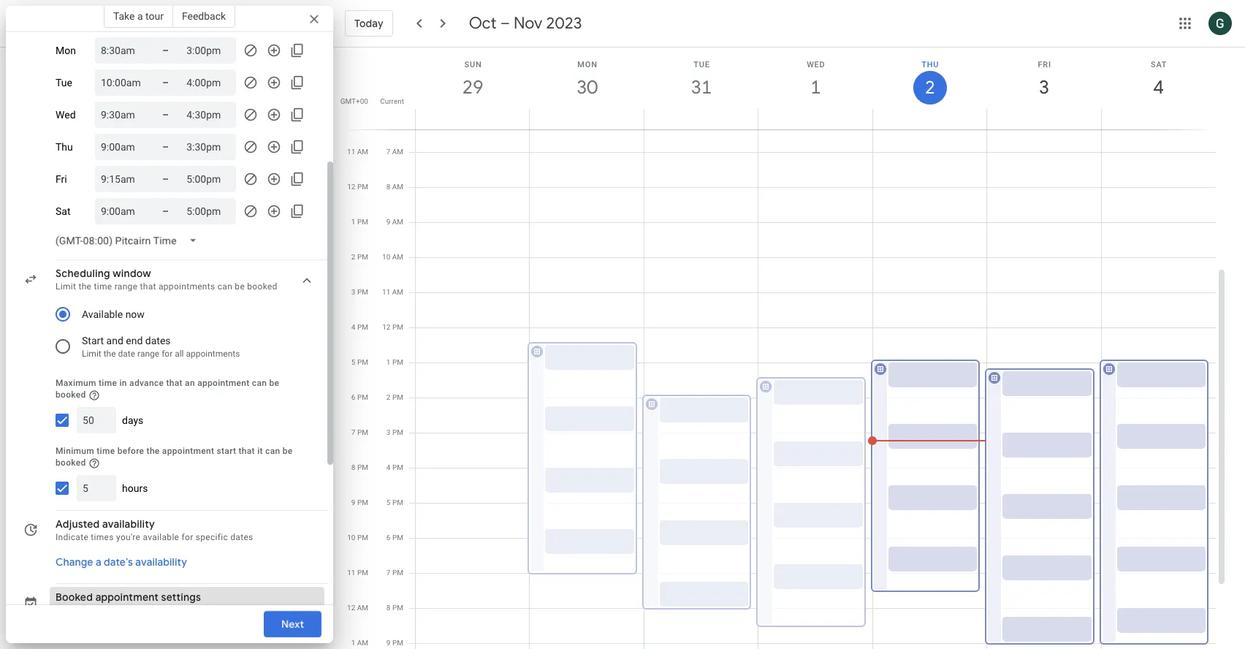 Task type: locate. For each thing, give the bounding box(es) containing it.
thu inside 2 column header
[[922, 60, 940, 69]]

0 vertical spatial mon
[[56, 45, 76, 56]]

1 horizontal spatial thu
[[922, 60, 940, 69]]

0 horizontal spatial wed
[[56, 109, 76, 121]]

End time on Tuesdays text field
[[187, 74, 230, 91]]

8 pm up 10 pm
[[352, 464, 368, 472]]

1 vertical spatial tue
[[56, 77, 72, 88]]

for left specific
[[182, 532, 193, 542]]

0 horizontal spatial 2
[[352, 253, 356, 261]]

the right manage
[[91, 605, 104, 615]]

None field
[[50, 227, 209, 254]]

a left tour at left top
[[137, 10, 143, 22]]

1 horizontal spatial 7 pm
[[387, 569, 404, 577]]

tuesday, october 31 element
[[685, 71, 719, 105]]

the down and on the bottom left
[[104, 349, 116, 359]]

1 inside wed 1
[[810, 75, 821, 99]]

the inside booked appointment settings manage the booked appointments that will appear on your calendar
[[91, 605, 104, 615]]

– right the oct
[[501, 13, 510, 34]]

7
[[386, 148, 391, 156], [352, 428, 356, 436], [387, 569, 391, 577]]

1 vertical spatial 8 pm
[[387, 604, 404, 612]]

be inside minimum time before the appointment start that it can be booked
[[283, 446, 293, 456]]

10 for 10 pm
[[347, 534, 356, 542]]

12
[[347, 183, 356, 191], [383, 323, 391, 331], [347, 604, 356, 612]]

7 am
[[386, 148, 404, 156]]

1 horizontal spatial 2
[[387, 393, 391, 401]]

8
[[386, 183, 391, 191], [352, 464, 356, 472], [387, 604, 391, 612]]

3 column header
[[987, 48, 1102, 129]]

the inside scheduling window limit the time range that appointments can be booked
[[79, 281, 92, 292]]

can
[[218, 281, 233, 292], [252, 378, 267, 388], [265, 446, 280, 456]]

1 vertical spatial 7
[[352, 428, 356, 436]]

1 vertical spatial be
[[269, 378, 279, 388]]

9
[[386, 218, 391, 226], [352, 499, 356, 507], [387, 639, 391, 647]]

appointment right "an"
[[197, 378, 250, 388]]

appointments right the "all"
[[186, 349, 240, 359]]

appointments down settings at bottom
[[139, 605, 196, 615]]

12 pm left 8 am
[[347, 183, 368, 191]]

appointment left start on the left bottom
[[162, 446, 214, 456]]

1 vertical spatial limit
[[82, 349, 101, 359]]

tue for tue 31
[[694, 60, 710, 69]]

1 horizontal spatial fri
[[1039, 60, 1052, 69]]

10 pm
[[347, 534, 368, 542]]

tue up 31 at the top of page
[[694, 60, 710, 69]]

1 vertical spatial a
[[96, 555, 101, 569]]

range down window
[[115, 281, 138, 292]]

limit
[[56, 281, 76, 292], [82, 349, 101, 359]]

range
[[115, 281, 138, 292], [138, 349, 159, 359]]

10 down 9 am
[[382, 253, 391, 261]]

fri
[[1039, 60, 1052, 69], [56, 173, 67, 185]]

today
[[355, 17, 384, 30]]

11
[[347, 148, 356, 156], [382, 288, 391, 296], [347, 569, 356, 577]]

12 down 10 am in the left of the page
[[383, 323, 391, 331]]

2 vertical spatial appointment
[[95, 590, 159, 604]]

mon left start time on mondays text field
[[56, 45, 76, 56]]

2 horizontal spatial 3
[[1039, 75, 1049, 99]]

range inside scheduling window limit the time range that appointments can be booked
[[115, 281, 138, 292]]

tue inside tue 31
[[694, 60, 710, 69]]

0 horizontal spatial limit
[[56, 281, 76, 292]]

for left the "all"
[[162, 349, 173, 359]]

1 horizontal spatial 5
[[387, 499, 391, 507]]

0 vertical spatial 9 pm
[[352, 499, 368, 507]]

0 vertical spatial wed
[[807, 60, 826, 69]]

be for time
[[283, 446, 293, 456]]

11 left '7 am'
[[347, 148, 356, 156]]

fri left start time on fridays text field
[[56, 173, 67, 185]]

the
[[79, 281, 92, 292], [104, 349, 116, 359], [147, 446, 160, 456], [91, 605, 104, 615]]

9 pm up 10 pm
[[352, 499, 368, 507]]

11 up 12 am
[[347, 569, 356, 577]]

end
[[126, 335, 143, 347]]

1 vertical spatial for
[[182, 532, 193, 542]]

dates right end
[[145, 335, 171, 347]]

1 vertical spatial 2 pm
[[387, 393, 404, 401]]

2 vertical spatial 3
[[387, 428, 391, 436]]

1 horizontal spatial 5 pm
[[387, 499, 404, 507]]

availability inside "adjusted availability indicate times you're available for specific dates"
[[102, 517, 155, 531]]

availability down available
[[135, 555, 187, 569]]

1 vertical spatial sat
[[56, 205, 71, 217]]

2 vertical spatial time
[[97, 446, 115, 456]]

that left will
[[198, 605, 214, 615]]

fri inside 3 column header
[[1039, 60, 1052, 69]]

1 horizontal spatial 2 pm
[[387, 393, 404, 401]]

11 down 10 am in the left of the page
[[382, 288, 391, 296]]

1 horizontal spatial tue
[[694, 60, 710, 69]]

that
[[140, 281, 156, 292], [166, 378, 183, 388], [239, 446, 255, 456], [198, 605, 214, 615]]

1 vertical spatial can
[[252, 378, 267, 388]]

–
[[501, 13, 510, 34], [162, 45, 169, 56], [162, 77, 169, 88], [162, 109, 169, 121], [162, 141, 169, 153], [162, 173, 169, 185], [162, 205, 169, 217]]

am down 9 am
[[392, 253, 404, 261]]

Start time on Thursdays text field
[[101, 138, 145, 156]]

4 inside sat 4
[[1153, 75, 1164, 99]]

be
[[235, 281, 245, 292], [269, 378, 279, 388], [283, 446, 293, 456]]

thursday, november 2, today element
[[914, 71, 947, 105]]

30 column header
[[530, 48, 645, 129]]

limit down start
[[82, 349, 101, 359]]

thu up thursday, november 2, today element at the top right of page
[[922, 60, 940, 69]]

appointment
[[197, 378, 250, 388], [162, 446, 214, 456], [95, 590, 159, 604]]

it
[[257, 446, 263, 456]]

today button
[[345, 6, 393, 41]]

manage
[[56, 605, 88, 615]]

0 vertical spatial 6 pm
[[352, 393, 368, 401]]

2 vertical spatial 2
[[387, 393, 391, 401]]

1 vertical spatial 12
[[383, 323, 391, 331]]

0 vertical spatial dates
[[145, 335, 171, 347]]

time inside scheduling window limit the time range that appointments can be booked
[[94, 281, 112, 292]]

0 vertical spatial 6
[[352, 393, 356, 401]]

0 vertical spatial 2
[[925, 76, 935, 99]]

29 column header
[[415, 48, 530, 129]]

fri up friday, november 3 element
[[1039, 60, 1052, 69]]

sat
[[1151, 60, 1168, 69], [56, 205, 71, 217]]

0 horizontal spatial 6 pm
[[352, 393, 368, 401]]

window
[[113, 267, 151, 280]]

wed left start time on wednesdays 'text box'
[[56, 109, 76, 121]]

1 horizontal spatial sat
[[1151, 60, 1168, 69]]

1 vertical spatial 1 pm
[[387, 358, 404, 366]]

1 horizontal spatial 9 pm
[[387, 639, 404, 647]]

1 horizontal spatial 11 am
[[382, 288, 404, 296]]

11 pm
[[347, 569, 368, 577]]

3 pm
[[352, 288, 368, 296], [387, 428, 404, 436]]

be for window
[[235, 281, 245, 292]]

dates right specific
[[230, 532, 253, 542]]

8 up 10 pm
[[352, 464, 356, 472]]

0 vertical spatial sat
[[1151, 60, 1168, 69]]

0 horizontal spatial 3 pm
[[352, 288, 368, 296]]

End time on Thursdays text field
[[187, 138, 230, 156]]

1 vertical spatial appointment
[[162, 446, 214, 456]]

2
[[925, 76, 935, 99], [352, 253, 356, 261], [387, 393, 391, 401]]

– for wed
[[162, 109, 169, 121]]

2 pm
[[352, 253, 368, 261], [387, 393, 404, 401]]

take a tour
[[113, 10, 164, 22]]

2 column header
[[873, 48, 988, 129]]

6 pm
[[352, 393, 368, 401], [387, 534, 404, 542]]

scheduling
[[56, 267, 110, 280]]

0 horizontal spatial 4 pm
[[352, 323, 368, 331]]

time left 'before'
[[97, 446, 115, 456]]

10 up 11 pm
[[347, 534, 356, 542]]

that inside minimum time before the appointment start that it can be booked
[[239, 446, 255, 456]]

1 horizontal spatial mon
[[578, 60, 598, 69]]

4 pm
[[352, 323, 368, 331], [387, 464, 404, 472]]

for inside start and end dates limit the date range for all appointments
[[162, 349, 173, 359]]

8 right 12 am
[[387, 604, 391, 612]]

time inside minimum time before the appointment start that it can be booked
[[97, 446, 115, 456]]

8 pm right 12 am
[[387, 604, 404, 612]]

4
[[1153, 75, 1164, 99], [352, 323, 356, 331], [387, 464, 391, 472]]

nov
[[514, 13, 543, 34]]

option group
[[50, 298, 301, 363]]

sat up saturday, november 4 element on the top of page
[[1151, 60, 1168, 69]]

– left end time on tuesdays text box
[[162, 77, 169, 88]]

pm
[[357, 183, 368, 191], [357, 218, 368, 226], [357, 253, 368, 261], [357, 288, 368, 296], [357, 323, 368, 331], [393, 323, 404, 331], [357, 358, 368, 366], [393, 358, 404, 366], [357, 393, 368, 401], [393, 393, 404, 401], [357, 428, 368, 436], [393, 428, 404, 436], [357, 464, 368, 472], [393, 464, 404, 472], [357, 499, 368, 507], [393, 499, 404, 507], [357, 534, 368, 542], [393, 534, 404, 542], [357, 569, 368, 577], [393, 569, 404, 577], [393, 604, 404, 612], [393, 639, 404, 647]]

1 horizontal spatial wed
[[807, 60, 826, 69]]

wed inside 1 column header
[[807, 60, 826, 69]]

be inside scheduling window limit the time range that appointments can be booked
[[235, 281, 245, 292]]

sun 29
[[462, 60, 483, 99]]

that down window
[[140, 281, 156, 292]]

appointment down change a date's availability at bottom left
[[95, 590, 159, 604]]

– left end time on saturdays text box
[[162, 205, 169, 217]]

0 vertical spatial 4
[[1153, 75, 1164, 99]]

your
[[276, 605, 294, 615]]

take a tour button
[[104, 4, 173, 28]]

appear
[[233, 605, 261, 615]]

appointments inside booked appointment settings manage the booked appointments that will appear on your calendar
[[139, 605, 196, 615]]

thu left 'start time on thursdays' "text box" on the top of page
[[56, 141, 73, 153]]

2 horizontal spatial be
[[283, 446, 293, 456]]

1 vertical spatial 10
[[347, 534, 356, 542]]

9 pm
[[352, 499, 368, 507], [387, 639, 404, 647]]

that left "an"
[[166, 378, 183, 388]]

booked
[[247, 281, 278, 292], [56, 390, 86, 400], [56, 458, 86, 468], [106, 605, 136, 615]]

10 for 10 am
[[382, 253, 391, 261]]

thu
[[922, 60, 940, 69], [56, 141, 73, 153]]

0 vertical spatial 10
[[382, 253, 391, 261]]

mon
[[56, 45, 76, 56], [578, 60, 598, 69]]

0 vertical spatial tue
[[694, 60, 710, 69]]

you're
[[116, 532, 141, 542]]

wed up wednesday, november 1 'element'
[[807, 60, 826, 69]]

dates inside start and end dates limit the date range for all appointments
[[145, 335, 171, 347]]

1 vertical spatial time
[[99, 378, 117, 388]]

31 column header
[[644, 48, 759, 129]]

9 up 10 pm
[[352, 499, 356, 507]]

0 horizontal spatial fri
[[56, 173, 67, 185]]

11 am
[[347, 148, 368, 156], [382, 288, 404, 296]]

0 vertical spatial availability
[[102, 517, 155, 531]]

8 up 9 am
[[386, 183, 391, 191]]

grid
[[339, 48, 1228, 649]]

0 horizontal spatial 9 pm
[[352, 499, 368, 507]]

friday, november 3 element
[[1028, 71, 1062, 105]]

1 vertical spatial 6 pm
[[387, 534, 404, 542]]

that inside maximum time in advance that an appointment can be booked
[[166, 378, 183, 388]]

maximum time in advance that an appointment can be booked
[[56, 378, 279, 400]]

the down scheduling
[[79, 281, 92, 292]]

that left the "it"
[[239, 446, 255, 456]]

12 left 8 am
[[347, 183, 356, 191]]

take
[[113, 10, 135, 22]]

11 am down 10 am in the left of the page
[[382, 288, 404, 296]]

all
[[175, 349, 184, 359]]

a inside change a date's availability button
[[96, 555, 101, 569]]

4 column header
[[1101, 48, 1216, 129]]

option group containing available now
[[50, 298, 301, 363]]

availability up "you're"
[[102, 517, 155, 531]]

0 vertical spatial 2 pm
[[352, 253, 368, 261]]

sat 4
[[1151, 60, 1168, 99]]

0 vertical spatial 11 am
[[347, 148, 368, 156]]

1
[[810, 75, 821, 99], [352, 218, 356, 226], [387, 358, 391, 366], [351, 639, 356, 647]]

range down end
[[138, 349, 159, 359]]

– down tour at left top
[[162, 45, 169, 56]]

dates
[[145, 335, 171, 347], [230, 532, 253, 542]]

booked
[[56, 590, 93, 604]]

End time on Fridays text field
[[187, 170, 230, 188]]

1 vertical spatial 11 am
[[382, 288, 404, 296]]

1 vertical spatial 12 pm
[[383, 323, 404, 331]]

tue
[[694, 60, 710, 69], [56, 77, 72, 88]]

– left end time on wednesdays 'text field'
[[162, 109, 169, 121]]

limit down scheduling
[[56, 281, 76, 292]]

specific
[[196, 532, 228, 542]]

1 vertical spatial range
[[138, 349, 159, 359]]

maximum
[[56, 378, 96, 388]]

1 vertical spatial wed
[[56, 109, 76, 121]]

appointments up start and end dates limit the date range for all appointments
[[159, 281, 215, 292]]

the inside start and end dates limit the date range for all appointments
[[104, 349, 116, 359]]

0 horizontal spatial 3
[[352, 288, 356, 296]]

now
[[125, 309, 145, 320]]

booked inside maximum time in advance that an appointment can be booked
[[56, 390, 86, 400]]

a for take
[[137, 10, 143, 22]]

9 right 1 am
[[387, 639, 391, 647]]

start and end dates limit the date range for all appointments
[[82, 335, 240, 359]]

time left in
[[99, 378, 117, 388]]

availability inside button
[[135, 555, 187, 569]]

time down scheduling
[[94, 281, 112, 292]]

a
[[137, 10, 143, 22], [96, 555, 101, 569]]

oct
[[469, 13, 497, 34]]

0 horizontal spatial 8 pm
[[352, 464, 368, 472]]

9 up 10 am in the left of the page
[[386, 218, 391, 226]]

1 am
[[351, 639, 368, 647]]

2 vertical spatial 8
[[387, 604, 391, 612]]

1 vertical spatial fri
[[56, 173, 67, 185]]

6
[[352, 393, 356, 401], [387, 534, 391, 542]]

0 vertical spatial be
[[235, 281, 245, 292]]

0 horizontal spatial mon
[[56, 45, 76, 56]]

– right start time on fridays text field
[[162, 173, 169, 185]]

1 vertical spatial 11
[[382, 288, 391, 296]]

a inside take a tour button
[[137, 10, 143, 22]]

0 horizontal spatial sat
[[56, 205, 71, 217]]

0 horizontal spatial be
[[235, 281, 245, 292]]

can inside scheduling window limit the time range that appointments can be booked
[[218, 281, 233, 292]]

thu for thu 2
[[922, 60, 940, 69]]

0 vertical spatial a
[[137, 10, 143, 22]]

– left end time on thursdays 'text field'
[[162, 141, 169, 153]]

a left the date's
[[96, 555, 101, 569]]

that inside booked appointment settings manage the booked appointments that will appear on your calendar
[[198, 605, 214, 615]]

sat inside 4 column header
[[1151, 60, 1168, 69]]

wed
[[807, 60, 826, 69], [56, 109, 76, 121]]

mon up 30
[[578, 60, 598, 69]]

– for sat
[[162, 205, 169, 217]]

0 horizontal spatial 4
[[352, 323, 356, 331]]

– for mon
[[162, 45, 169, 56]]

12 down 11 pm
[[347, 604, 356, 612]]

appointments inside scheduling window limit the time range that appointments can be booked
[[159, 281, 215, 292]]

am left '7 am'
[[357, 148, 368, 156]]

can inside minimum time before the appointment start that it can be booked
[[265, 446, 280, 456]]

available
[[143, 532, 179, 542]]

on
[[263, 605, 274, 615]]

1 vertical spatial mon
[[578, 60, 598, 69]]

1 horizontal spatial a
[[137, 10, 143, 22]]

0 vertical spatial 8
[[386, 183, 391, 191]]

12 pm
[[347, 183, 368, 191], [383, 323, 404, 331]]

monday, october 30 element
[[571, 71, 604, 105]]

sat left the "start time on saturdays" text box
[[56, 205, 71, 217]]

1 pm
[[352, 218, 368, 226], [387, 358, 404, 366]]

0 vertical spatial 7 pm
[[352, 428, 368, 436]]

1 vertical spatial 6
[[387, 534, 391, 542]]

time inside maximum time in advance that an appointment can be booked
[[99, 378, 117, 388]]

before
[[117, 446, 144, 456]]

sat for sat
[[56, 205, 71, 217]]

1 vertical spatial 3 pm
[[387, 428, 404, 436]]

10
[[382, 253, 391, 261], [347, 534, 356, 542]]

0 horizontal spatial a
[[96, 555, 101, 569]]

scheduling window limit the time range that appointments can be booked
[[56, 267, 278, 292]]

the right 'before'
[[147, 446, 160, 456]]

12 pm down 10 am in the left of the page
[[383, 323, 404, 331]]

1 vertical spatial dates
[[230, 532, 253, 542]]

time
[[94, 281, 112, 292], [99, 378, 117, 388], [97, 446, 115, 456]]

0 horizontal spatial thu
[[56, 141, 73, 153]]

2023
[[547, 13, 582, 34]]

a for change
[[96, 555, 101, 569]]

gmt+00
[[340, 97, 368, 105]]

1 horizontal spatial limit
[[82, 349, 101, 359]]

tue left start time on tuesdays 'text field'
[[56, 77, 72, 88]]

11 am left '7 am'
[[347, 148, 368, 156]]

0 vertical spatial 7
[[386, 148, 391, 156]]

1 horizontal spatial for
[[182, 532, 193, 542]]

for
[[162, 349, 173, 359], [182, 532, 193, 542]]

next button
[[264, 607, 322, 642]]

appointment inside maximum time in advance that an appointment can be booked
[[197, 378, 250, 388]]

1 vertical spatial thu
[[56, 141, 73, 153]]

can for time
[[265, 446, 280, 456]]

9 pm right 1 am
[[387, 639, 404, 647]]

appointments
[[159, 281, 215, 292], [186, 349, 240, 359], [139, 605, 196, 615]]

mon inside mon 30
[[578, 60, 598, 69]]



Task type: vqa. For each thing, say whether or not it's contained in the screenshot.
Get
no



Task type: describe. For each thing, give the bounding box(es) containing it.
limit inside start and end dates limit the date range for all appointments
[[82, 349, 101, 359]]

sunday, october 29 element
[[456, 71, 490, 105]]

1 vertical spatial 4
[[352, 323, 356, 331]]

2 vertical spatial 12
[[347, 604, 356, 612]]

Start time on Mondays text field
[[101, 42, 145, 59]]

adjusted
[[56, 517, 100, 531]]

1 horizontal spatial 6 pm
[[387, 534, 404, 542]]

times
[[91, 532, 114, 542]]

1 horizontal spatial 4
[[387, 464, 391, 472]]

saturday, november 4 element
[[1142, 71, 1176, 105]]

29
[[462, 75, 483, 99]]

End time on Mondays text field
[[187, 42, 230, 59]]

next
[[281, 618, 304, 631]]

fri 3
[[1039, 60, 1052, 99]]

be inside maximum time in advance that an appointment can be booked
[[269, 378, 279, 388]]

mon for mon 30
[[578, 60, 598, 69]]

0 vertical spatial 5 pm
[[352, 358, 368, 366]]

am down 8 am
[[392, 218, 404, 226]]

0 vertical spatial 12
[[347, 183, 356, 191]]

range inside start and end dates limit the date range for all appointments
[[138, 349, 159, 359]]

thu 2
[[922, 60, 940, 99]]

Start time on Fridays text field
[[101, 170, 145, 188]]

am down 10 am in the left of the page
[[392, 288, 404, 296]]

End time on Wednesdays text field
[[187, 106, 230, 124]]

wed for wed
[[56, 109, 76, 121]]

1 vertical spatial 9
[[352, 499, 356, 507]]

date
[[118, 349, 135, 359]]

1 horizontal spatial 4 pm
[[387, 464, 404, 472]]

current
[[380, 97, 404, 105]]

– for tue
[[162, 77, 169, 88]]

start
[[217, 446, 236, 456]]

1 vertical spatial 5
[[387, 499, 391, 507]]

1 column header
[[758, 48, 873, 129]]

0 horizontal spatial 12 pm
[[347, 183, 368, 191]]

available now
[[82, 309, 145, 320]]

Start time on Wednesdays text field
[[101, 106, 145, 124]]

in
[[119, 378, 127, 388]]

change a date's availability
[[56, 555, 187, 569]]

tour
[[145, 10, 164, 22]]

0 horizontal spatial 11 am
[[347, 148, 368, 156]]

booked appointment settings manage the booked appointments that will appear on your calendar
[[56, 590, 294, 627]]

minimum
[[56, 446, 94, 456]]

appointment inside minimum time before the appointment start that it can be booked
[[162, 446, 214, 456]]

Minimum amount of hours before the start of the appointment that it can be booked number field
[[83, 475, 110, 501]]

– for thu
[[162, 141, 169, 153]]

2 vertical spatial 11
[[347, 569, 356, 577]]

mon for mon
[[56, 45, 76, 56]]

change a date's availability button
[[50, 549, 193, 575]]

2 vertical spatial 9
[[387, 639, 391, 647]]

0 horizontal spatial 7 pm
[[352, 428, 368, 436]]

calendar
[[56, 617, 91, 627]]

booked inside minimum time before the appointment start that it can be booked
[[56, 458, 86, 468]]

start
[[82, 335, 104, 347]]

change
[[56, 555, 93, 569]]

2 inside thu 2
[[925, 76, 935, 99]]

wed 1
[[807, 60, 826, 99]]

fri for fri 3
[[1039, 60, 1052, 69]]

8 am
[[386, 183, 404, 191]]

0 vertical spatial 4 pm
[[352, 323, 368, 331]]

Start time on Saturdays text field
[[101, 203, 145, 220]]

0 vertical spatial 9
[[386, 218, 391, 226]]

can for window
[[218, 281, 233, 292]]

1 vertical spatial 7 pm
[[387, 569, 404, 577]]

days
[[122, 414, 143, 426]]

0 vertical spatial 3 pm
[[352, 288, 368, 296]]

9 am
[[386, 218, 404, 226]]

thu for thu
[[56, 141, 73, 153]]

1 horizontal spatial 6
[[387, 534, 391, 542]]

wed for wed 1
[[807, 60, 826, 69]]

booked inside booked appointment settings manage the booked appointments that will appear on your calendar
[[106, 605, 136, 615]]

Maximum days in advance that an appointment can be booked number field
[[83, 407, 110, 433]]

oct – nov 2023
[[469, 13, 582, 34]]

time for maximum
[[99, 378, 117, 388]]

feedback
[[182, 10, 226, 22]]

and
[[106, 335, 123, 347]]

sun
[[465, 60, 482, 69]]

booked inside scheduling window limit the time range that appointments can be booked
[[247, 281, 278, 292]]

the inside minimum time before the appointment start that it can be booked
[[147, 446, 160, 456]]

mon 30
[[576, 60, 598, 99]]

appointments inside start and end dates limit the date range for all appointments
[[186, 349, 240, 359]]

settings
[[161, 590, 201, 604]]

0 vertical spatial 5
[[352, 358, 356, 366]]

that inside scheduling window limit the time range that appointments can be booked
[[140, 281, 156, 292]]

for inside "adjusted availability indicate times you're available for specific dates"
[[182, 532, 193, 542]]

sat for sat 4
[[1151, 60, 1168, 69]]

– for fri
[[162, 173, 169, 185]]

adjusted availability indicate times you're available for specific dates
[[56, 517, 253, 542]]

End time on Saturdays text field
[[187, 203, 230, 220]]

dates inside "adjusted availability indicate times you're available for specific dates"
[[230, 532, 253, 542]]

1 vertical spatial 5 pm
[[387, 499, 404, 507]]

1 horizontal spatial 8 pm
[[387, 604, 404, 612]]

31
[[690, 75, 711, 99]]

1 horizontal spatial 12 pm
[[383, 323, 404, 331]]

time for minimum
[[97, 446, 115, 456]]

1 horizontal spatial 1 pm
[[387, 358, 404, 366]]

date's
[[104, 555, 133, 569]]

3 inside fri 3
[[1039, 75, 1049, 99]]

am up 8 am
[[392, 148, 404, 156]]

am down 12 am
[[357, 639, 368, 647]]

hours
[[122, 482, 148, 494]]

0 horizontal spatial 1 pm
[[352, 218, 368, 226]]

1 horizontal spatial 3 pm
[[387, 428, 404, 436]]

available
[[82, 309, 123, 320]]

1 horizontal spatial 3
[[387, 428, 391, 436]]

am up 9 am
[[392, 183, 404, 191]]

1 vertical spatial 2
[[352, 253, 356, 261]]

wednesday, november 1 element
[[799, 71, 833, 105]]

feedback button
[[173, 4, 235, 28]]

tue for tue
[[56, 77, 72, 88]]

30
[[576, 75, 597, 99]]

an
[[185, 378, 195, 388]]

Start time on Tuesdays text field
[[101, 74, 145, 91]]

tue 31
[[690, 60, 711, 99]]

0 vertical spatial 11
[[347, 148, 356, 156]]

fri for fri
[[56, 173, 67, 185]]

advance
[[129, 378, 164, 388]]

can inside maximum time in advance that an appointment can be booked
[[252, 378, 267, 388]]

0 horizontal spatial 6
[[352, 393, 356, 401]]

2 vertical spatial 7
[[387, 569, 391, 577]]

1 vertical spatial 9 pm
[[387, 639, 404, 647]]

12 am
[[347, 604, 368, 612]]

grid containing 29
[[339, 48, 1228, 649]]

am up 1 am
[[357, 604, 368, 612]]

minimum time before the appointment start that it can be booked
[[56, 446, 293, 468]]

appointment inside booked appointment settings manage the booked appointments that will appear on your calendar
[[95, 590, 159, 604]]

limit inside scheduling window limit the time range that appointments can be booked
[[56, 281, 76, 292]]

indicate
[[56, 532, 89, 542]]

1 vertical spatial 8
[[352, 464, 356, 472]]

10 am
[[382, 253, 404, 261]]

will
[[217, 605, 230, 615]]



